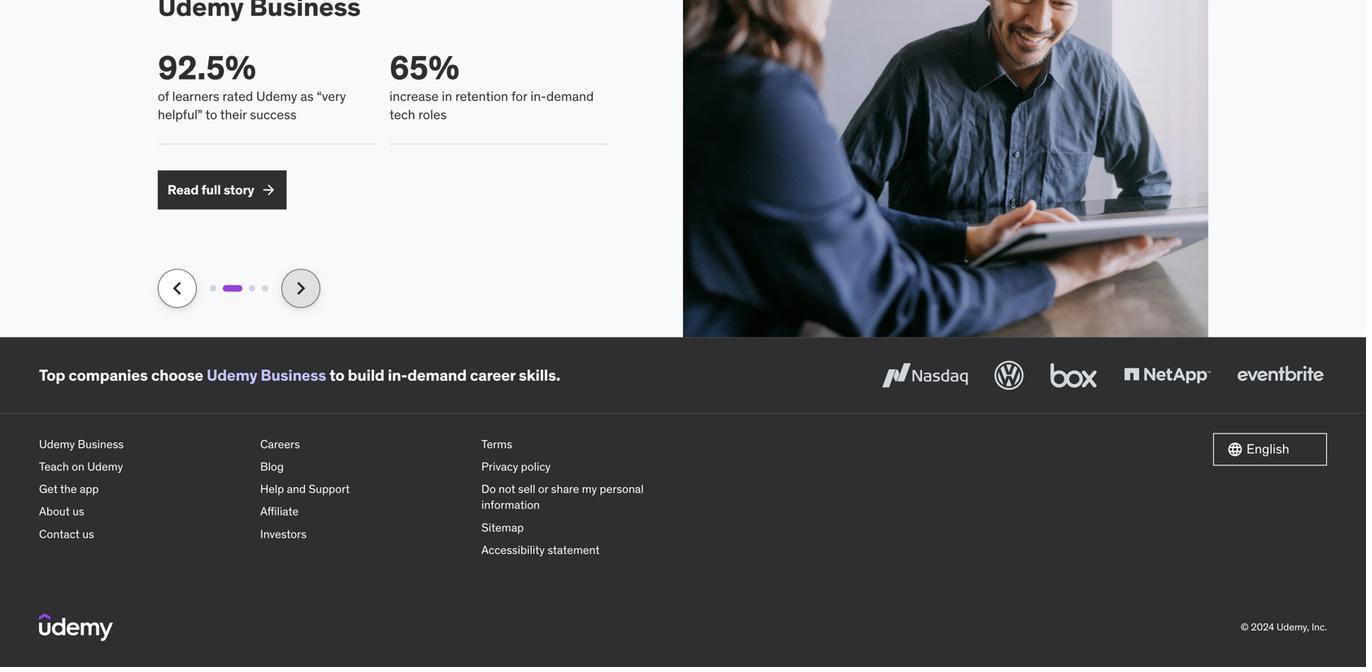 Task type: describe. For each thing, give the bounding box(es) containing it.
of
[[158, 88, 169, 105]]

business inside "udemy business teach on udemy get the app about us contact us"
[[78, 437, 124, 451]]

success
[[250, 106, 297, 123]]

read
[[168, 181, 199, 198]]

and
[[287, 482, 306, 496]]

udemy up teach
[[39, 437, 75, 451]]

english button
[[1214, 433, 1328, 466]]

contact
[[39, 527, 80, 541]]

nasdaq image
[[879, 358, 972, 393]]

not
[[499, 482, 516, 496]]

teach on udemy link
[[39, 456, 247, 478]]

udemy business teach on udemy get the app about us contact us
[[39, 437, 124, 541]]

top
[[39, 365, 65, 385]]

learners
[[172, 88, 220, 105]]

choose
[[151, 365, 203, 385]]

eventbrite image
[[1234, 358, 1328, 393]]

udemy image
[[39, 613, 113, 641]]

for
[[512, 88, 528, 105]]

their
[[220, 106, 247, 123]]

0 vertical spatial us
[[72, 504, 84, 519]]

app
[[80, 482, 99, 496]]

2024
[[1252, 621, 1275, 634]]

udemy inside 92.5% of learners rated udemy as "very helpful" to their success
[[256, 88, 297, 105]]

read full story link
[[158, 170, 287, 209]]

english
[[1247, 441, 1290, 457]]

1 vertical spatial to
[[330, 365, 345, 385]]

get the app link
[[39, 478, 247, 501]]

small image inside "english" button
[[1228, 441, 1244, 458]]

contact us link
[[39, 523, 247, 545]]

help
[[260, 482, 284, 496]]

1 horizontal spatial business
[[261, 365, 326, 385]]

statement
[[548, 543, 600, 557]]

92.5% of learners rated udemy as "very helpful" to their success
[[158, 47, 346, 123]]

volkswagen image
[[992, 358, 1028, 393]]

accessibility statement link
[[482, 539, 690, 561]]

next image
[[288, 275, 314, 301]]

0 vertical spatial udemy business link
[[207, 365, 326, 385]]

the
[[60, 482, 77, 496]]

demand inside 65% increase in retention for in-demand tech roles
[[547, 88, 594, 105]]

get
[[39, 482, 58, 496]]

information
[[482, 498, 540, 512]]

do not sell or share my personal information button
[[482, 478, 690, 516]]

1 vertical spatial udemy business link
[[39, 433, 247, 456]]

policy
[[521, 459, 551, 474]]

career
[[470, 365, 516, 385]]



Task type: locate. For each thing, give the bounding box(es) containing it.
netapp image
[[1121, 358, 1215, 393]]

business up on
[[78, 437, 124, 451]]

small image left english
[[1228, 441, 1244, 458]]

1 vertical spatial us
[[82, 527, 94, 541]]

udemy up success
[[256, 88, 297, 105]]

blog link
[[260, 456, 469, 478]]

udemy business link up get the app link
[[39, 433, 247, 456]]

retention
[[456, 88, 509, 105]]

1 vertical spatial business
[[78, 437, 124, 451]]

0 horizontal spatial to
[[206, 106, 217, 123]]

full
[[201, 181, 221, 198]]

business
[[261, 365, 326, 385], [78, 437, 124, 451]]

0 horizontal spatial business
[[78, 437, 124, 451]]

help and support link
[[260, 478, 469, 501]]

udemy
[[256, 88, 297, 105], [207, 365, 258, 385], [39, 437, 75, 451], [87, 459, 123, 474]]

us right contact
[[82, 527, 94, 541]]

udemy,
[[1277, 621, 1310, 634]]

in- right for
[[531, 88, 547, 105]]

careers
[[260, 437, 300, 451]]

privacy policy link
[[482, 456, 690, 478]]

support
[[309, 482, 350, 496]]

companies
[[69, 365, 148, 385]]

udemy business link
[[207, 365, 326, 385], [39, 433, 247, 456]]

sell
[[518, 482, 536, 496]]

read full story
[[168, 181, 254, 198]]

affiliate
[[260, 504, 299, 519]]

helpful"
[[158, 106, 203, 123]]

0 vertical spatial business
[[261, 365, 326, 385]]

small image
[[261, 182, 277, 198], [1228, 441, 1244, 458]]

udemy business link up careers
[[207, 365, 326, 385]]

in-
[[531, 88, 547, 105], [388, 365, 408, 385]]

build
[[348, 365, 385, 385]]

in- inside 65% increase in retention for in-demand tech roles
[[531, 88, 547, 105]]

0 vertical spatial small image
[[261, 182, 277, 198]]

1 vertical spatial small image
[[1228, 441, 1244, 458]]

do
[[482, 482, 496, 496]]

personal
[[600, 482, 644, 496]]

sitemap link
[[482, 516, 690, 539]]

0 horizontal spatial small image
[[261, 182, 277, 198]]

previous image
[[164, 275, 190, 301]]

92.5%
[[158, 47, 256, 88]]

rated
[[223, 88, 253, 105]]

to inside 92.5% of learners rated udemy as "very helpful" to their success
[[206, 106, 217, 123]]

0 vertical spatial in-
[[531, 88, 547, 105]]

inc.
[[1312, 621, 1328, 634]]

box image
[[1047, 358, 1102, 393]]

in- right build
[[388, 365, 408, 385]]

careers blog help and support affiliate investors
[[260, 437, 350, 541]]

0 vertical spatial demand
[[547, 88, 594, 105]]

roles
[[419, 106, 447, 123]]

accessibility
[[482, 543, 545, 557]]

demand right for
[[547, 88, 594, 105]]

1 horizontal spatial small image
[[1228, 441, 1244, 458]]

about
[[39, 504, 70, 519]]

as
[[301, 88, 314, 105]]

share
[[551, 482, 580, 496]]

udemy right choose
[[207, 365, 258, 385]]

careers link
[[260, 433, 469, 456]]

top companies choose udemy business to build in-demand career skills.
[[39, 365, 561, 385]]

1 vertical spatial in-
[[388, 365, 408, 385]]

us
[[72, 504, 84, 519], [82, 527, 94, 541]]

in
[[442, 88, 452, 105]]

terms
[[482, 437, 513, 451]]

1 vertical spatial demand
[[408, 365, 467, 385]]

on
[[72, 459, 84, 474]]

story
[[224, 181, 254, 198]]

small image inside read full story link
[[261, 182, 277, 198]]

0 vertical spatial to
[[206, 106, 217, 123]]

small image right story
[[261, 182, 277, 198]]

about us link
[[39, 501, 247, 523]]

0 horizontal spatial demand
[[408, 365, 467, 385]]

investors
[[260, 527, 307, 541]]

to left "their"
[[206, 106, 217, 123]]

1 horizontal spatial demand
[[547, 88, 594, 105]]

1 horizontal spatial in-
[[531, 88, 547, 105]]

affiliate link
[[260, 501, 469, 523]]

investors link
[[260, 523, 469, 545]]

my
[[582, 482, 597, 496]]

to left build
[[330, 365, 345, 385]]

business up careers
[[261, 365, 326, 385]]

increase
[[390, 88, 439, 105]]

skills.
[[519, 365, 561, 385]]

or
[[538, 482, 549, 496]]

1 horizontal spatial to
[[330, 365, 345, 385]]

us right the 'about'
[[72, 504, 84, 519]]

© 2024 udemy, inc.
[[1241, 621, 1328, 634]]

©
[[1241, 621, 1249, 634]]

"very
[[317, 88, 346, 105]]

terms privacy policy do not sell or share my personal information sitemap accessibility statement
[[482, 437, 644, 557]]

terms link
[[482, 433, 690, 456]]

0 horizontal spatial in-
[[388, 365, 408, 385]]

teach
[[39, 459, 69, 474]]

tech
[[390, 106, 415, 123]]

udemy right on
[[87, 459, 123, 474]]

sitemap
[[482, 520, 524, 535]]

65% increase in retention for in-demand tech roles
[[390, 47, 594, 123]]

demand left career
[[408, 365, 467, 385]]

privacy
[[482, 459, 519, 474]]

to
[[206, 106, 217, 123], [330, 365, 345, 385]]

demand
[[547, 88, 594, 105], [408, 365, 467, 385]]

blog
[[260, 459, 284, 474]]

65%
[[390, 47, 460, 88]]



Task type: vqa. For each thing, say whether or not it's contained in the screenshot.
topmost "$12.99"
no



